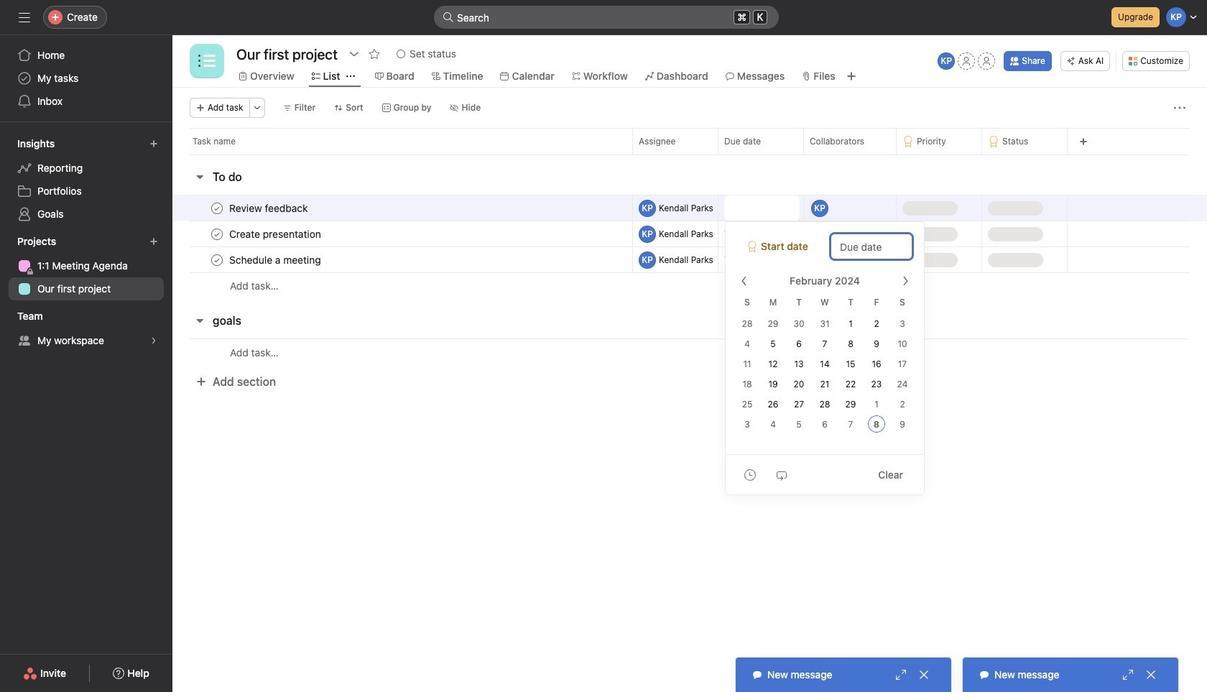 Task type: locate. For each thing, give the bounding box(es) containing it.
task name text field inside "create presentation" cell
[[226, 227, 325, 241]]

0 horizontal spatial expand new message image
[[895, 669, 907, 681]]

None text field
[[724, 195, 800, 221]]

add tab image
[[846, 70, 857, 82]]

close image
[[918, 669, 930, 681], [1146, 669, 1157, 681]]

more actions image
[[1174, 102, 1186, 114]]

2 mark complete image from the top
[[208, 251, 226, 268]]

2 vertical spatial task name text field
[[226, 253, 325, 267]]

1 expand new message image from the left
[[895, 669, 907, 681]]

task name text field for mark complete icon inside the "create presentation" cell
[[226, 227, 325, 241]]

set to repeat image
[[776, 469, 788, 480]]

0 vertical spatial mark complete checkbox
[[208, 199, 226, 217]]

expand new message image
[[895, 669, 907, 681], [1123, 669, 1134, 681]]

insights element
[[0, 131, 172, 229]]

task name text field inside schedule a meeting cell
[[226, 253, 325, 267]]

Task name text field
[[226, 201, 312, 215], [226, 227, 325, 241], [226, 253, 325, 267]]

None field
[[434, 6, 779, 29]]

1 mark complete checkbox from the top
[[208, 199, 226, 217]]

1 mark complete image from the top
[[208, 225, 226, 243]]

Mark complete checkbox
[[208, 199, 226, 217], [208, 225, 226, 243]]

show options image
[[349, 48, 360, 60]]

task name text field for mark complete icon within schedule a meeting cell
[[226, 253, 325, 267]]

expand new message image for second close icon from left
[[1123, 669, 1134, 681]]

teams element
[[0, 303, 172, 355]]

tab actions image
[[346, 72, 355, 80]]

mark complete image for schedule a meeting cell
[[208, 251, 226, 268]]

0 vertical spatial collapse task list for this group image
[[194, 171, 206, 183]]

create presentation cell
[[172, 221, 632, 247]]

1 vertical spatial mark complete image
[[208, 251, 226, 268]]

2 mark complete checkbox from the top
[[208, 225, 226, 243]]

3 task name text field from the top
[[226, 253, 325, 267]]

1 close image from the left
[[918, 669, 930, 681]]

mark complete image
[[208, 225, 226, 243], [208, 251, 226, 268]]

header to do tree grid
[[172, 194, 1207, 299]]

expand new message image for second close icon from right
[[895, 669, 907, 681]]

mark complete image inside "create presentation" cell
[[208, 225, 226, 243]]

mark complete image inside schedule a meeting cell
[[208, 251, 226, 268]]

mark complete checkbox down mark complete image
[[208, 225, 226, 243]]

2 task name text field from the top
[[226, 227, 325, 241]]

1 task name text field from the top
[[226, 201, 312, 215]]

0 vertical spatial mark complete image
[[208, 225, 226, 243]]

new project or portfolio image
[[149, 237, 158, 246]]

hide sidebar image
[[19, 11, 30, 23]]

1 vertical spatial task name text field
[[226, 227, 325, 241]]

mark complete checkbox for "task name" text box inside "create presentation" cell
[[208, 225, 226, 243]]

mark complete image for "create presentation" cell
[[208, 225, 226, 243]]

2 expand new message image from the left
[[1123, 669, 1134, 681]]

1 vertical spatial collapse task list for this group image
[[194, 315, 206, 326]]

task name text field inside review feedback cell
[[226, 201, 312, 215]]

row
[[172, 128, 1207, 155], [190, 154, 1190, 155], [172, 194, 1207, 222], [172, 220, 1207, 248], [172, 245, 1207, 274], [172, 272, 1207, 299], [172, 338, 1207, 366]]

prominent image
[[443, 11, 454, 23]]

mark complete checkbox inside review feedback cell
[[208, 199, 226, 217]]

new insights image
[[149, 139, 158, 148]]

1 vertical spatial mark complete checkbox
[[208, 225, 226, 243]]

1 horizontal spatial expand new message image
[[1123, 669, 1134, 681]]

Search tasks, projects, and more text field
[[434, 6, 779, 29]]

1 horizontal spatial close image
[[1146, 669, 1157, 681]]

previous month image
[[739, 275, 750, 287]]

collapse task list for this group image
[[194, 171, 206, 183], [194, 315, 206, 326]]

0 vertical spatial task name text field
[[226, 201, 312, 215]]

mark complete checkbox inside "create presentation" cell
[[208, 225, 226, 243]]

None text field
[[233, 41, 341, 67]]

mark complete checkbox up mark complete checkbox on the left
[[208, 199, 226, 217]]

0 horizontal spatial close image
[[918, 669, 930, 681]]



Task type: describe. For each thing, give the bounding box(es) containing it.
mark complete image
[[208, 199, 226, 217]]

task name text field for mark complete image
[[226, 201, 312, 215]]

global element
[[0, 35, 172, 121]]

mark complete checkbox for "task name" text box inside review feedback cell
[[208, 199, 226, 217]]

2 close image from the left
[[1146, 669, 1157, 681]]

review feedback cell
[[172, 195, 632, 221]]

manage project members image
[[938, 52, 955, 70]]

Mark complete checkbox
[[208, 251, 226, 268]]

schedule a meeting cell
[[172, 246, 632, 273]]

2 collapse task list for this group image from the top
[[194, 315, 206, 326]]

add field image
[[1079, 137, 1088, 146]]

projects element
[[0, 229, 172, 303]]

see details, my workspace image
[[149, 336, 158, 345]]

add time image
[[745, 469, 756, 480]]

1 collapse task list for this group image from the top
[[194, 171, 206, 183]]

list image
[[198, 52, 216, 70]]

next month image
[[900, 275, 911, 287]]

Due date text field
[[831, 234, 913, 259]]

more actions image
[[253, 103, 261, 112]]

add to starred image
[[369, 48, 380, 60]]

add collaborators image
[[875, 202, 886, 214]]



Task type: vqa. For each thing, say whether or not it's contained in the screenshot.
line_and_symbols "image"
no



